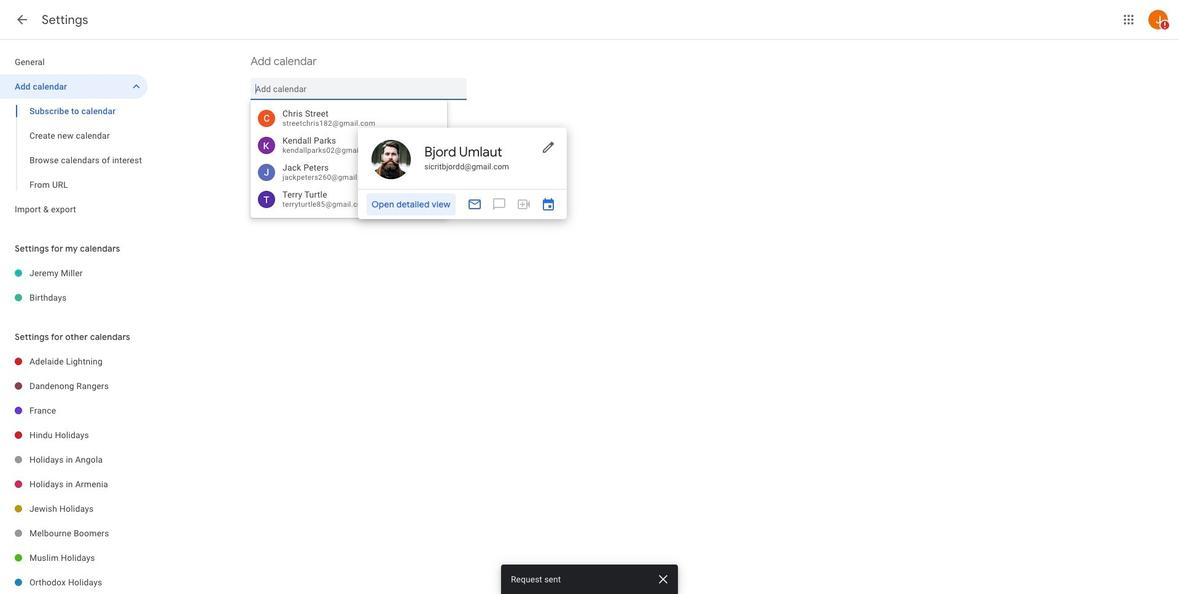 Task type: locate. For each thing, give the bounding box(es) containing it.
muslim holidays tree item
[[0, 546, 147, 571]]

jewish holidays tree item
[[0, 497, 147, 522]]

1 vertical spatial tree
[[0, 261, 147, 310]]

1 tree from the top
[[0, 50, 147, 222]]

go back image
[[15, 12, 29, 27]]

melbourne boomers tree item
[[0, 522, 147, 546]]

tree
[[0, 50, 147, 222], [0, 261, 147, 310], [0, 350, 147, 595]]

heading
[[42, 12, 88, 28]]

2 tree from the top
[[0, 261, 147, 310]]

group
[[0, 99, 147, 197]]

birthdays tree item
[[0, 286, 147, 310]]

2 vertical spatial tree
[[0, 350, 147, 595]]

list box
[[251, 105, 447, 213]]

0 vertical spatial tree
[[0, 50, 147, 222]]



Task type: vqa. For each thing, say whether or not it's contained in the screenshot.
ADD CALENDAR text field
yes



Task type: describe. For each thing, give the bounding box(es) containing it.
add calendar tree item
[[0, 74, 147, 99]]

holidays in armenia tree item
[[0, 472, 147, 497]]

Add calendar text field
[[256, 78, 462, 100]]

france tree item
[[0, 399, 147, 423]]

information card element
[[358, 128, 567, 219]]

orthodox holidays tree item
[[0, 571, 147, 595]]

dandenong rangers tree item
[[0, 374, 147, 399]]

holidays in angola tree item
[[0, 448, 147, 472]]

hindu holidays tree item
[[0, 423, 147, 448]]

adelaide lightning tree item
[[0, 350, 147, 374]]

jeremy miller tree item
[[0, 261, 147, 286]]

3 tree from the top
[[0, 350, 147, 595]]



